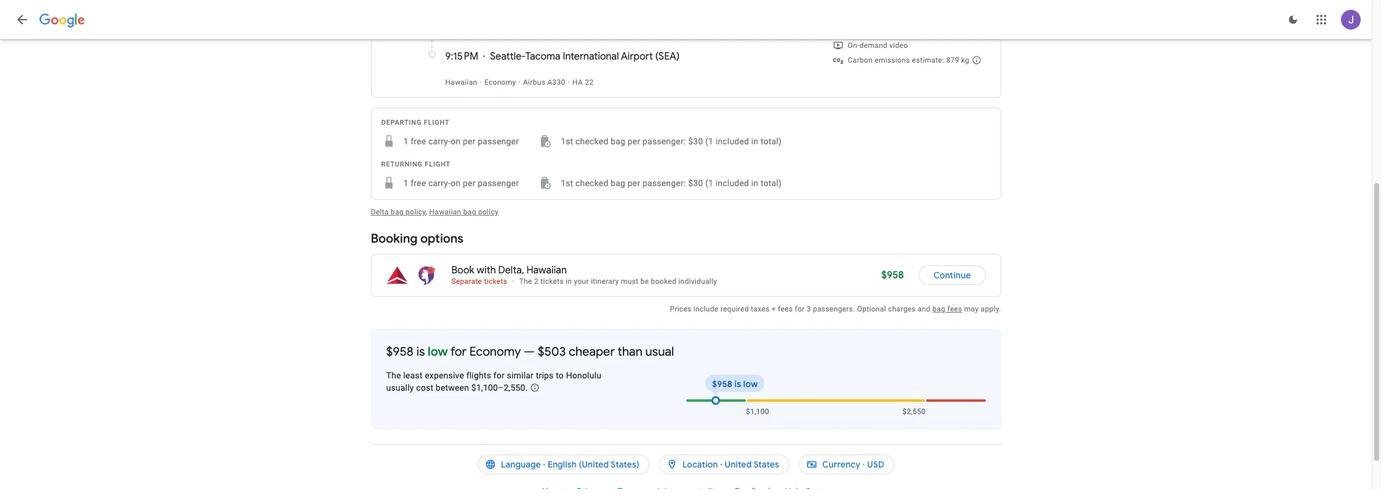 Task type: vqa. For each thing, say whether or not it's contained in the screenshot.
States)
yes



Task type: locate. For each thing, give the bounding box(es) containing it.
for
[[795, 305, 805, 314], [450, 345, 467, 360], [493, 371, 505, 381]]

honolulu
[[566, 371, 601, 381]]

low
[[428, 345, 448, 360], [743, 379, 758, 390]]

0 horizontal spatial the
[[386, 371, 401, 381]]

1 vertical spatial first checked bag costs 30 us dollars per passenger (1 included in total) element
[[539, 176, 782, 191]]

returning
[[381, 161, 423, 169]]

learn more about price insights image
[[530, 384, 540, 394]]

0 horizontal spatial $958
[[386, 345, 413, 360]]

0 vertical spatial economy
[[484, 78, 516, 87]]

2 included from the top
[[716, 179, 749, 188]]

in
[[751, 137, 758, 147], [751, 179, 758, 188], [566, 278, 572, 286]]

go back image
[[15, 12, 30, 27]]

1 vertical spatial flight
[[425, 161, 451, 169]]

0 horizontal spatial fees
[[778, 305, 793, 314]]

1 vertical spatial 1
[[403, 179, 408, 188]]

1 $30 from the top
[[688, 137, 703, 147]]

separate
[[451, 278, 482, 286]]

1 on from the top
[[451, 137, 461, 147]]

prices include required taxes + fees for 3 passengers. optional charges and bag fees may apply.
[[670, 305, 1001, 314]]

$2,550
[[902, 408, 926, 417]]

the
[[519, 278, 532, 286], [386, 371, 401, 381]]

9:15 pm
[[445, 51, 478, 63]]

carry- down departing flight
[[428, 137, 451, 147]]

0 vertical spatial checked
[[576, 137, 608, 147]]

low up $1,100
[[743, 379, 758, 390]]

the inside the least expensive flights for similar trips to honolulu usually cost between $1,100–2,550.
[[386, 371, 401, 381]]

tickets
[[484, 278, 507, 286], [541, 278, 564, 286]]

international
[[563, 51, 619, 63]]

policy up booking options at the left
[[406, 208, 426, 217]]

0 vertical spatial carry-
[[428, 137, 451, 147]]

2 $30 from the top
[[688, 179, 703, 188]]

free down departing flight
[[411, 137, 426, 147]]

is for $958 is low
[[735, 379, 741, 390]]

policy
[[406, 208, 426, 217], [478, 208, 499, 217]]

first checked bag costs 30 us dollars per passenger (1 included in total) element
[[539, 134, 782, 149], [539, 176, 782, 191]]

1 free carry-on per passenger down departing flight
[[403, 137, 519, 147]]

1 vertical spatial the
[[386, 371, 401, 381]]

the 2 tickets in your itinerary must be booked individually
[[519, 278, 717, 286]]

1 horizontal spatial $958
[[712, 379, 732, 390]]

0 vertical spatial included
[[716, 137, 749, 147]]

1 vertical spatial for
[[450, 345, 467, 360]]

carbon emissions estimate: 879 kilograms element
[[848, 56, 969, 65]]

879
[[946, 56, 959, 65]]

$958 for $958
[[881, 270, 904, 282]]

1 included from the top
[[716, 137, 749, 147]]

low up expensive
[[428, 345, 448, 360]]

between
[[436, 384, 469, 393]]

2 horizontal spatial for
[[795, 305, 805, 314]]

2 on from the top
[[451, 179, 461, 188]]

hr
[[500, 32, 508, 42]]

0 vertical spatial the
[[519, 278, 532, 286]]

1 passenger from the top
[[478, 137, 519, 147]]

1st
[[561, 137, 573, 147], [561, 179, 573, 188]]

for left 3
[[795, 305, 805, 314]]

fees left may
[[947, 305, 962, 314]]

hawaiian up 2
[[527, 265, 567, 277]]

flight for departing flight
[[424, 119, 450, 127]]

is
[[416, 345, 425, 360], [735, 379, 741, 390]]

3
[[807, 305, 811, 314]]

 image
[[568, 78, 570, 87]]

1 down returning
[[403, 179, 408, 188]]

hawaiian
[[445, 78, 477, 87], [429, 208, 461, 217], [527, 265, 567, 277]]

the for the least expensive flights for similar trips to honolulu usually cost between $1,100–2,550.
[[386, 371, 401, 381]]

economy up flights
[[469, 345, 521, 360]]

1 horizontal spatial tickets
[[541, 278, 564, 286]]

0 vertical spatial passenger
[[478, 137, 519, 147]]

than
[[618, 345, 643, 360]]

,
[[426, 208, 427, 217]]

0 horizontal spatial is
[[416, 345, 425, 360]]

for up expensive
[[450, 345, 467, 360]]

for up $1,100–2,550.
[[493, 371, 505, 381]]

economy down seattle-
[[484, 78, 516, 87]]

2 (1 from the top
[[705, 179, 713, 188]]

0 vertical spatial 1 free carry-on per passenger
[[403, 137, 519, 147]]

2 checked from the top
[[576, 179, 608, 188]]

1 vertical spatial 1st
[[561, 179, 573, 188]]

flight right departing
[[424, 119, 450, 127]]

on
[[451, 137, 461, 147], [451, 179, 461, 188]]

2 vertical spatial in
[[566, 278, 572, 286]]

hawaiian right ,
[[429, 208, 461, 217]]

delta,
[[498, 265, 524, 277]]

flight for returning flight
[[425, 161, 451, 169]]

0 vertical spatial 1st
[[561, 137, 573, 147]]

1 vertical spatial carry-
[[428, 179, 451, 188]]

2 vertical spatial $958
[[712, 379, 732, 390]]

0 horizontal spatial policy
[[406, 208, 426, 217]]

1 vertical spatial (1
[[705, 179, 713, 188]]

2 policy from the left
[[478, 208, 499, 217]]

least
[[403, 371, 423, 381]]

1 1 from the top
[[403, 137, 408, 147]]

1 vertical spatial $958
[[386, 345, 413, 360]]

usd
[[867, 460, 885, 471]]

passenger
[[478, 137, 519, 147], [478, 179, 519, 188]]

1 free carry-on per passenger up hawaiian bag policy link
[[403, 179, 519, 188]]

1 horizontal spatial is
[[735, 379, 741, 390]]

1 1st checked bag per passenger: $30 (1 included in total) from the top
[[561, 137, 782, 147]]

1 1st from the top
[[561, 137, 573, 147]]

policy up the with
[[478, 208, 499, 217]]

1 vertical spatial on
[[451, 179, 461, 188]]

flight
[[424, 119, 450, 127], [425, 161, 451, 169]]

1 vertical spatial included
[[716, 179, 749, 188]]

1 vertical spatial in
[[751, 179, 758, 188]]

1 first checked bag costs 30 us dollars per passenger (1 included in total) element from the top
[[539, 134, 782, 149]]

1 vertical spatial low
[[743, 379, 758, 390]]

the up usually in the bottom left of the page
[[386, 371, 401, 381]]

travel time: 5 hr 45 min
[[445, 32, 538, 42]]

2 carry- from the top
[[428, 179, 451, 188]]

bag fees button
[[933, 305, 962, 314]]

1st checked bag per passenger: $30 (1 included in total)
[[561, 137, 782, 147], [561, 179, 782, 188]]

45
[[511, 32, 521, 42]]

passenger for 2nd first checked bag costs 30 us dollars per passenger (1 included in total) element
[[478, 179, 519, 188]]

2 passenger: from the top
[[643, 179, 686, 188]]

with
[[477, 265, 496, 277]]

2 horizontal spatial $958
[[881, 270, 904, 282]]

per
[[463, 137, 476, 147], [628, 137, 640, 147], [463, 179, 476, 188], [628, 179, 640, 188]]

united
[[725, 460, 752, 471]]

be
[[641, 278, 649, 286]]

$958 for $958 is low
[[712, 379, 732, 390]]

1 horizontal spatial policy
[[478, 208, 499, 217]]

tacoma
[[525, 51, 561, 63]]

change appearance image
[[1278, 5, 1308, 34]]

0 vertical spatial (1
[[705, 137, 713, 147]]

0 vertical spatial 1st checked bag per passenger: $30 (1 included in total)
[[561, 137, 782, 147]]

2 free from the top
[[411, 179, 426, 188]]

1 vertical spatial passenger
[[478, 179, 519, 188]]

1 down departing
[[403, 137, 408, 147]]

delta
[[371, 208, 389, 217]]

$958
[[881, 270, 904, 282], [386, 345, 413, 360], [712, 379, 732, 390]]

1 vertical spatial checked
[[576, 179, 608, 188]]

1 free carry-on per passenger
[[403, 137, 519, 147], [403, 179, 519, 188]]

bag
[[611, 137, 625, 147], [611, 179, 625, 188], [391, 208, 404, 217], [463, 208, 476, 217], [933, 305, 945, 314]]

1 fees from the left
[[778, 305, 793, 314]]

0 vertical spatial low
[[428, 345, 448, 360]]

english
[[548, 460, 577, 471]]

2 vertical spatial hawaiian
[[527, 265, 567, 277]]

0 vertical spatial total)
[[761, 137, 782, 147]]

hawaiian down 9:15 pm
[[445, 78, 477, 87]]

included
[[716, 137, 749, 147], [716, 179, 749, 188]]

0 vertical spatial $30
[[688, 137, 703, 147]]

0 vertical spatial is
[[416, 345, 425, 360]]

1 vertical spatial economy
[[469, 345, 521, 360]]

1 vertical spatial 1 free carry-on per passenger
[[403, 179, 519, 188]]

states)
[[611, 460, 639, 471]]

1 horizontal spatial low
[[743, 379, 758, 390]]

is for $958 is low for economy — $503 cheaper than usual
[[416, 345, 425, 360]]

0 vertical spatial 1
[[403, 137, 408, 147]]

1 vertical spatial free
[[411, 179, 426, 188]]

2 passenger from the top
[[478, 179, 519, 188]]

0 horizontal spatial for
[[450, 345, 467, 360]]

passenger: for second first checked bag costs 30 us dollars per passenger (1 included in total) element from the bottom of the page
[[643, 137, 686, 147]]

0 vertical spatial flight
[[424, 119, 450, 127]]

$1,100
[[746, 408, 769, 417]]

the for the 2 tickets in your itinerary must be booked individually
[[519, 278, 532, 286]]

0 vertical spatial passenger:
[[643, 137, 686, 147]]

the left 2
[[519, 278, 532, 286]]

free down returning flight
[[411, 179, 426, 188]]

passenger:
[[643, 137, 686, 147], [643, 179, 686, 188]]

free
[[411, 137, 426, 147], [411, 179, 426, 188]]

1 horizontal spatial fees
[[947, 305, 962, 314]]

1 vertical spatial $30
[[688, 179, 703, 188]]

demand
[[860, 41, 888, 50]]

2 vertical spatial for
[[493, 371, 505, 381]]

economy
[[484, 78, 516, 87], [469, 345, 521, 360]]

1 horizontal spatial for
[[493, 371, 505, 381]]

options
[[420, 232, 463, 247]]

currency
[[822, 460, 860, 471]]

on-demand video
[[848, 41, 908, 50]]

1 vertical spatial total)
[[761, 179, 782, 188]]

958 US dollars text field
[[881, 270, 904, 282]]

flight right returning
[[425, 161, 451, 169]]

trips
[[536, 371, 554, 381]]

1 passenger: from the top
[[643, 137, 686, 147]]

1 vertical spatial passenger:
[[643, 179, 686, 188]]

1 free from the top
[[411, 137, 426, 147]]

tickets down the with
[[484, 278, 507, 286]]

carry- up delta bag policy , hawaiian bag policy
[[428, 179, 451, 188]]

0 vertical spatial first checked bag costs 30 us dollars per passenger (1 included in total) element
[[539, 134, 782, 149]]

0 vertical spatial $958
[[881, 270, 904, 282]]

fees right +
[[778, 305, 793, 314]]

0 horizontal spatial low
[[428, 345, 448, 360]]

similar
[[507, 371, 534, 381]]

Arrival time: 9:15 PM. text field
[[445, 51, 478, 63]]

(1
[[705, 137, 713, 147], [705, 179, 713, 188]]

0 vertical spatial on
[[451, 137, 461, 147]]

0 horizontal spatial tickets
[[484, 278, 507, 286]]

1 horizontal spatial the
[[519, 278, 532, 286]]

delta bag policy link
[[371, 208, 426, 217]]

individually
[[678, 278, 717, 286]]

1 vertical spatial 1st checked bag per passenger: $30 (1 included in total)
[[561, 179, 782, 188]]

1 vertical spatial is
[[735, 379, 741, 390]]

0 vertical spatial free
[[411, 137, 426, 147]]

tickets right 2
[[541, 278, 564, 286]]

1 carry- from the top
[[428, 137, 451, 147]]

passenger: for 2nd first checked bag costs 30 us dollars per passenger (1 included in total) element
[[643, 179, 686, 188]]



Task type: describe. For each thing, give the bounding box(es) containing it.
must
[[621, 278, 639, 286]]

low for $958 is low for economy — $503 cheaper than usual
[[428, 345, 448, 360]]

to
[[556, 371, 564, 381]]

2 fees from the left
[[947, 305, 962, 314]]

1 tickets from the left
[[484, 278, 507, 286]]

booking
[[371, 232, 418, 247]]

1 (1 from the top
[[705, 137, 713, 147]]

location
[[683, 460, 718, 471]]

book
[[451, 265, 474, 277]]

airbus
[[523, 78, 545, 87]]

2
[[534, 278, 539, 286]]

united states
[[725, 460, 779, 471]]

usual
[[645, 345, 674, 360]]

cheaper
[[569, 345, 615, 360]]

2 1 from the top
[[403, 179, 408, 188]]

$958 for $958 is low for economy — $503 cheaper than usual
[[386, 345, 413, 360]]

may
[[964, 305, 979, 314]]

2 1st checked bag per passenger: $30 (1 included in total) from the top
[[561, 179, 782, 188]]

—
[[524, 345, 535, 360]]

continue
[[934, 270, 971, 281]]

1 checked from the top
[[576, 137, 608, 147]]

hawaiian bag policy link
[[429, 208, 499, 217]]

0 vertical spatial for
[[795, 305, 805, 314]]

usually
[[386, 384, 414, 393]]

ha 22
[[572, 78, 594, 87]]

time:
[[471, 32, 491, 42]]

$958 is low for economy — $503 cheaper than usual
[[386, 345, 674, 360]]

required
[[721, 305, 749, 314]]

1 1 free carry-on per passenger from the top
[[403, 137, 519, 147]]

seattle-tacoma international airport (sea)
[[490, 51, 680, 63]]

cost
[[416, 384, 433, 393]]

your
[[574, 278, 589, 286]]

returning flight
[[381, 161, 451, 169]]

(sea)
[[655, 51, 680, 63]]

+
[[772, 305, 776, 314]]

2 tickets from the left
[[541, 278, 564, 286]]

language
[[501, 460, 541, 471]]

carbon emissions estimate: 879 kg
[[848, 56, 969, 65]]

flights
[[466, 371, 491, 381]]

expensive
[[425, 371, 464, 381]]

booking options
[[371, 232, 463, 247]]

1 policy from the left
[[406, 208, 426, 217]]

include
[[694, 305, 719, 314]]

video
[[890, 41, 908, 50]]

0 vertical spatial in
[[751, 137, 758, 147]]

departing flight
[[381, 119, 450, 127]]

$503
[[538, 345, 566, 360]]

1 vertical spatial hawaiian
[[429, 208, 461, 217]]

(united
[[579, 460, 609, 471]]

itinerary
[[591, 278, 619, 286]]

states
[[754, 460, 779, 471]]

2 1st from the top
[[561, 179, 573, 188]]

apply.
[[981, 305, 1001, 314]]

emissions
[[875, 56, 910, 65]]

charges
[[888, 305, 916, 314]]

travel
[[445, 32, 469, 42]]

0 vertical spatial hawaiian
[[445, 78, 477, 87]]

departing
[[381, 119, 422, 127]]

$958 is low
[[712, 379, 758, 390]]

continue button
[[919, 261, 986, 291]]

english (united states)
[[548, 460, 639, 471]]

5
[[493, 32, 498, 42]]

2 1 free carry-on per passenger from the top
[[403, 179, 519, 188]]

kg
[[961, 56, 969, 65]]

the least expensive flights for similar trips to honolulu usually cost between $1,100–2,550.
[[386, 371, 601, 393]]

prices
[[670, 305, 692, 314]]

booked
[[651, 278, 676, 286]]

a330
[[547, 78, 565, 87]]

min
[[523, 32, 538, 42]]

passengers.
[[813, 305, 855, 314]]

seattle-
[[490, 51, 526, 63]]

carbon
[[848, 56, 873, 65]]

passenger for second first checked bag costs 30 us dollars per passenger (1 included in total) element from the bottom of the page
[[478, 137, 519, 147]]

book with delta, hawaiian
[[451, 265, 567, 277]]

airbus a330
[[523, 78, 565, 87]]

delta bag policy , hawaiian bag policy
[[371, 208, 499, 217]]

2 first checked bag costs 30 us dollars per passenger (1 included in total) element from the top
[[539, 176, 782, 191]]

on-
[[848, 41, 860, 50]]

for inside the least expensive flights for similar trips to honolulu usually cost between $1,100–2,550.
[[493, 371, 505, 381]]

1 total) from the top
[[761, 137, 782, 147]]

low for $958 is low
[[743, 379, 758, 390]]

estimate:
[[912, 56, 944, 65]]

airport
[[621, 51, 653, 63]]

free for second first checked bag costs 30 us dollars per passenger (1 included in total) element from the bottom of the page
[[411, 137, 426, 147]]

taxes
[[751, 305, 770, 314]]

free for 2nd first checked bag costs 30 us dollars per passenger (1 included in total) element
[[411, 179, 426, 188]]

separate tickets
[[451, 278, 507, 286]]

optional
[[857, 305, 886, 314]]

2 total) from the top
[[761, 179, 782, 188]]

and
[[918, 305, 931, 314]]



